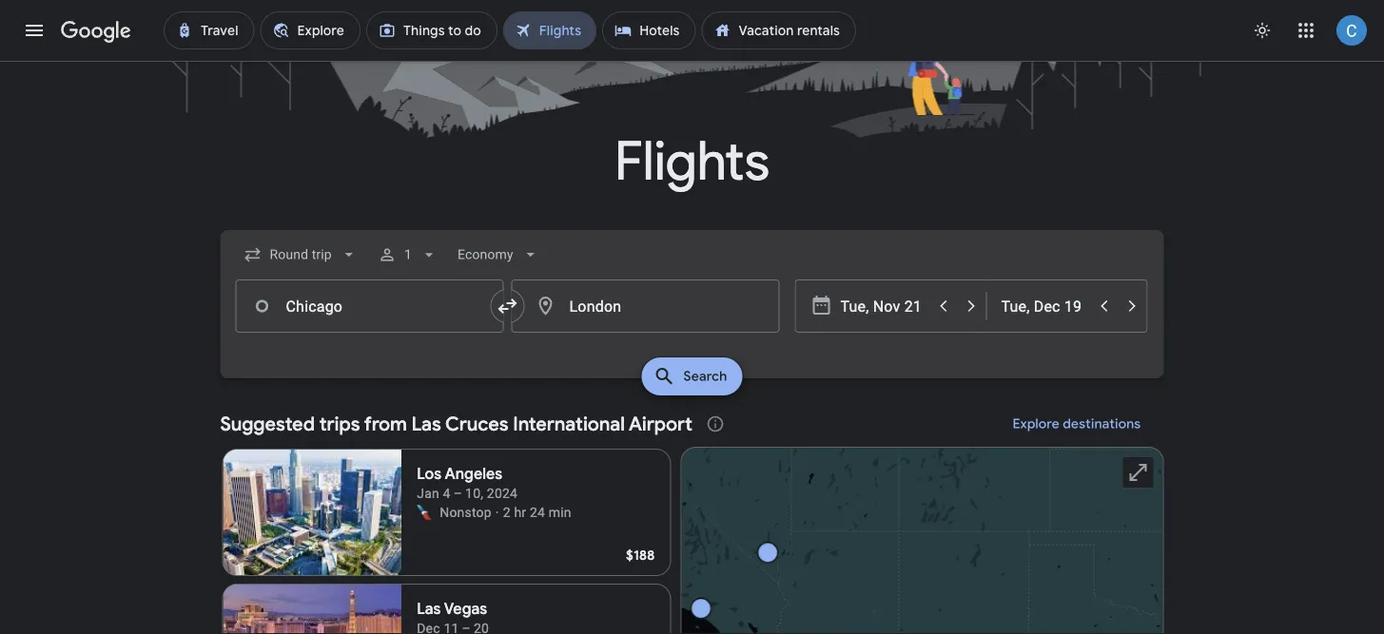 Task type: vqa. For each thing, say whether or not it's contained in the screenshot.
CO
no



Task type: describe. For each thing, give the bounding box(es) containing it.
$188
[[626, 547, 655, 564]]

las vegas
[[417, 600, 487, 619]]

24
[[530, 505, 545, 520]]

min
[[549, 505, 571, 520]]

international
[[513, 412, 625, 436]]

las inside las vegas button
[[417, 600, 441, 619]]

none text field inside flight search box
[[511, 280, 780, 333]]

airport
[[629, 412, 693, 436]]

main menu image
[[23, 19, 46, 42]]

suggested trips from las cruces international airport region
[[220, 401, 1164, 635]]

flights
[[615, 128, 770, 196]]

Return text field
[[1001, 281, 1089, 332]]

188 US dollars text field
[[626, 547, 655, 564]]

los
[[417, 465, 442, 484]]

1
[[404, 247, 412, 263]]

jan
[[417, 486, 439, 501]]

2024
[[487, 486, 518, 501]]



Task type: locate. For each thing, give the bounding box(es) containing it.
las left vegas
[[417, 600, 441, 619]]

hr
[[514, 505, 526, 520]]

2 hr 24 min
[[503, 505, 571, 520]]

search
[[684, 368, 727, 385]]

explore destinations
[[1013, 416, 1141, 433]]

Departure text field
[[841, 281, 928, 332]]

explore destinations button
[[990, 401, 1164, 447]]

search button
[[642, 358, 742, 396]]

1 vertical spatial las
[[417, 600, 441, 619]]

1 button
[[370, 232, 446, 278]]

cruces
[[445, 412, 509, 436]]

explore
[[1013, 416, 1060, 433]]

None field
[[235, 238, 366, 272], [450, 238, 548, 272], [235, 238, 366, 272], [450, 238, 548, 272]]

swap origin and destination. image
[[496, 295, 519, 318]]

destinations
[[1063, 416, 1141, 433]]

american image
[[417, 505, 432, 520]]

Flight search field
[[205, 230, 1179, 401]]

los angeles jan 4 – 10, 2024
[[417, 465, 518, 501]]

4 – 10,
[[443, 486, 483, 501]]

None text field
[[235, 280, 504, 333]]

from
[[364, 412, 407, 436]]

vegas
[[444, 600, 487, 619]]

change appearance image
[[1240, 8, 1285, 53]]

las right from
[[411, 412, 441, 436]]

suggested trips from las cruces international airport
[[220, 412, 693, 436]]

las
[[411, 412, 441, 436], [417, 600, 441, 619]]

angeles
[[445, 465, 503, 484]]

suggested
[[220, 412, 315, 436]]

 image
[[495, 503, 499, 522]]

las vegas button
[[222, 584, 671, 635]]

0 vertical spatial las
[[411, 412, 441, 436]]

nonstop
[[440, 505, 492, 520]]

trips
[[319, 412, 360, 436]]

None text field
[[511, 280, 780, 333]]

2
[[503, 505, 511, 520]]



